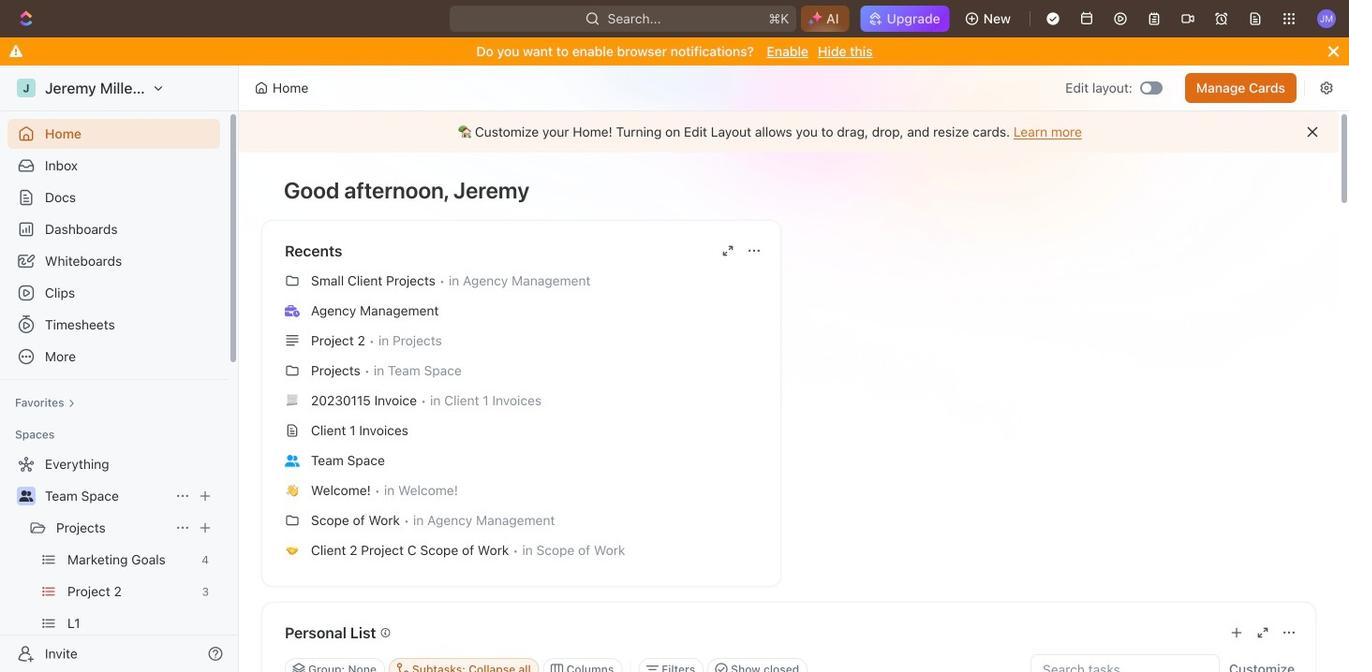Task type: vqa. For each thing, say whether or not it's contained in the screenshot.
second row from the bottom
no



Task type: describe. For each thing, give the bounding box(es) containing it.
business time image
[[285, 305, 300, 317]]

Search tasks... text field
[[1032, 656, 1219, 673]]

user group image
[[19, 491, 33, 502]]

jeremy miller's workspace, , element
[[17, 79, 36, 97]]



Task type: locate. For each thing, give the bounding box(es) containing it.
sidebar navigation
[[0, 66, 243, 673]]

tree inside sidebar navigation
[[7, 450, 220, 673]]

user group image
[[285, 455, 300, 467]]

alert
[[239, 112, 1339, 153]]

tree
[[7, 450, 220, 673]]



